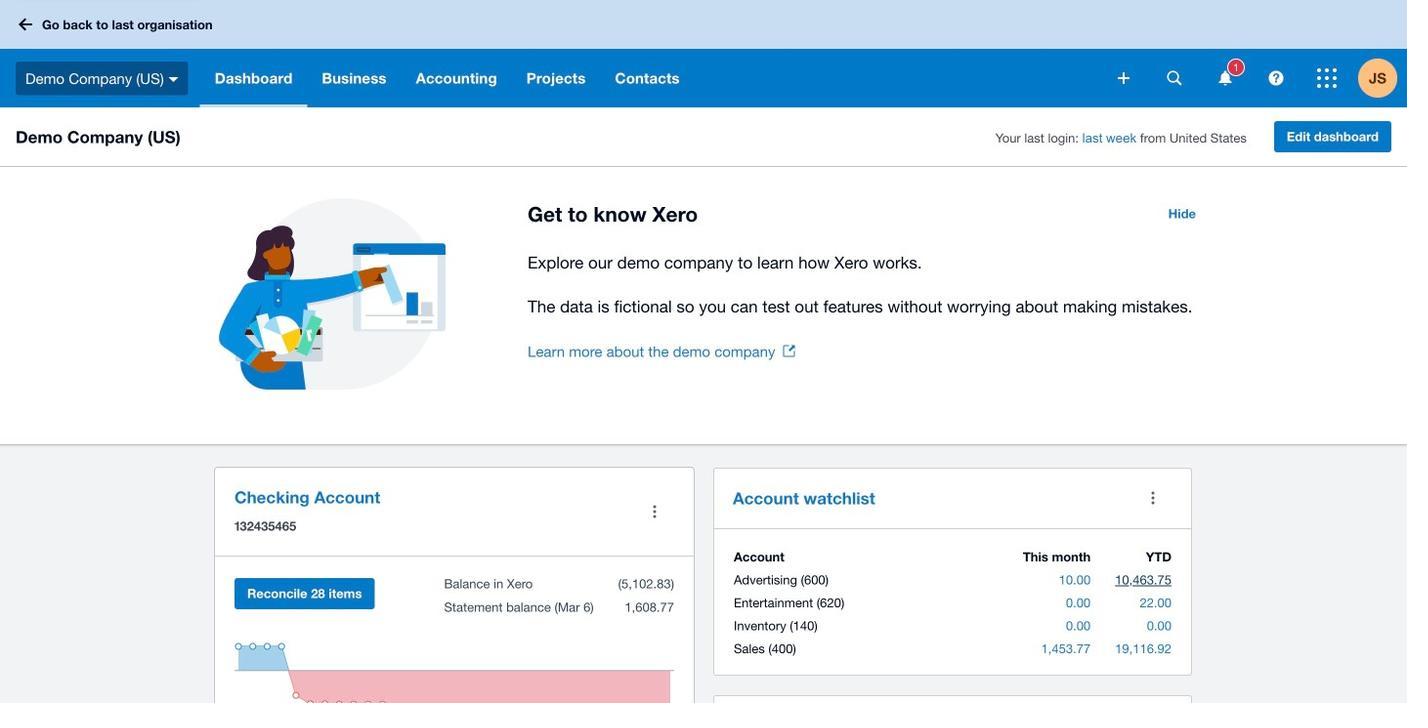 Task type: vqa. For each thing, say whether or not it's contained in the screenshot.
leftmost White
no



Task type: locate. For each thing, give the bounding box(es) containing it.
manage menu toggle image
[[635, 493, 674, 532]]

2 horizontal spatial svg image
[[1269, 71, 1284, 86]]

svg image
[[1219, 71, 1232, 86], [1269, 71, 1284, 86], [169, 77, 179, 82]]

svg image
[[19, 18, 32, 31], [1317, 68, 1337, 88], [1167, 71, 1182, 86], [1118, 72, 1130, 84]]

banner
[[0, 0, 1407, 108]]



Task type: describe. For each thing, give the bounding box(es) containing it.
0 horizontal spatial svg image
[[169, 77, 179, 82]]

1 horizontal spatial svg image
[[1219, 71, 1232, 86]]

intro banner body element
[[528, 249, 1208, 321]]



